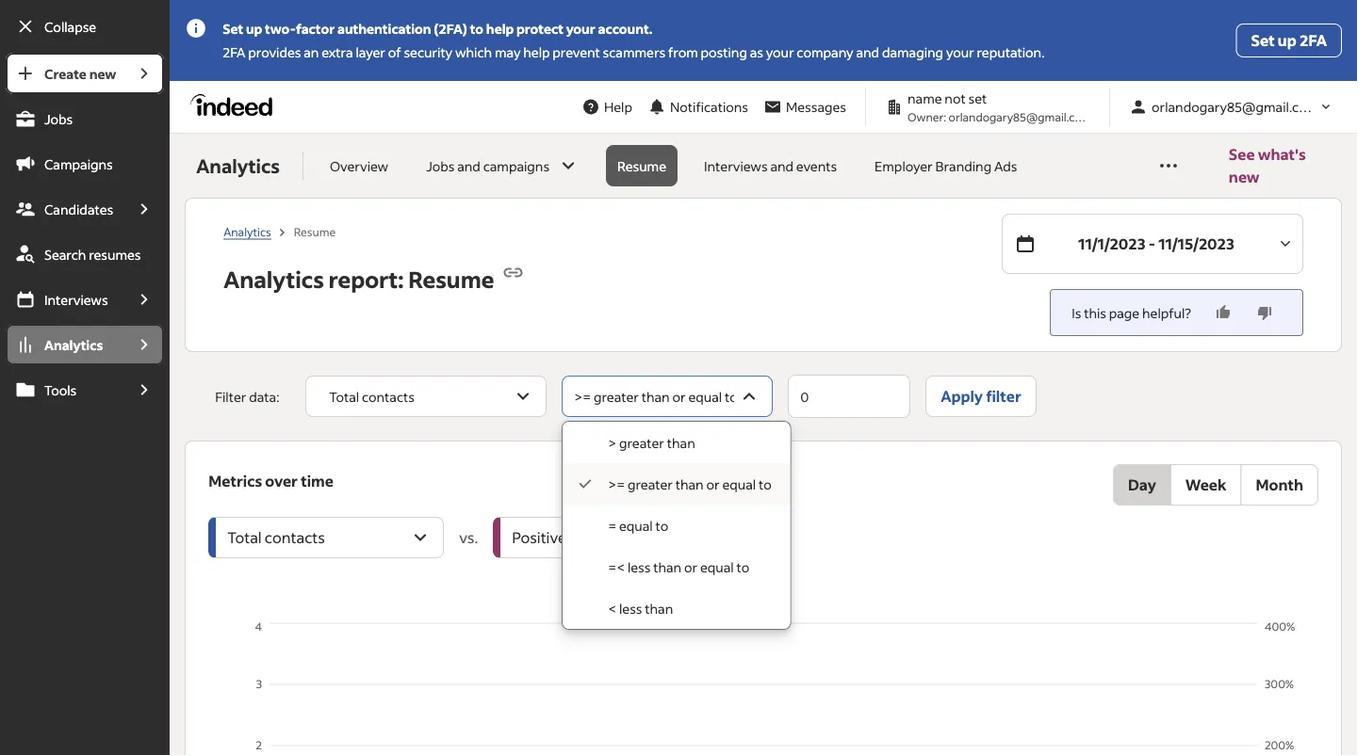 Task type: locate. For each thing, give the bounding box(es) containing it.
greater down '> greater than'
[[628, 476, 673, 493]]

filter
[[215, 388, 246, 405]]

greater inside "option"
[[619, 435, 664, 452]]

analytics
[[196, 154, 280, 178], [224, 224, 271, 239], [224, 265, 324, 294], [44, 336, 103, 353]]

to inside option
[[759, 476, 772, 493]]

>
[[608, 435, 616, 452]]

and left events
[[770, 157, 794, 174]]

1 horizontal spatial new
[[1229, 167, 1260, 187]]

equal up > greater than "option"
[[688, 389, 722, 406]]

contacts
[[362, 389, 415, 406]]

factor
[[296, 20, 335, 37]]

resume down help
[[617, 157, 666, 174]]

help
[[604, 98, 632, 115]]

jobs for jobs and campaigns
[[426, 157, 455, 174]]

2 vertical spatial greater
[[628, 476, 673, 493]]

apply
[[941, 387, 983, 406]]

your up not
[[946, 44, 974, 61]]

orlandogary85@gmail.com down set
[[949, 109, 1092, 124]]

and inside button
[[457, 157, 480, 174]]

0 vertical spatial >=
[[574, 389, 591, 406]]

list box
[[563, 422, 790, 630]]

candidates
[[44, 201, 113, 218]]

of
[[388, 44, 401, 61]]

1 vertical spatial help
[[523, 44, 550, 61]]

report:
[[328, 265, 404, 294]]

0 horizontal spatial set
[[223, 20, 243, 37]]

and
[[856, 44, 879, 61], [457, 157, 480, 174], [770, 157, 794, 174]]

up up orlandogary85@gmail.com dropdown button
[[1278, 31, 1296, 50]]

interviews for interviews
[[44, 291, 108, 308]]

than
[[642, 389, 670, 406], [667, 435, 695, 452], [675, 476, 704, 493], [653, 559, 681, 576], [645, 601, 673, 618]]

messages
[[786, 98, 846, 115]]

set for set up two-factor authentication (2fa) to help protect your account. 2fa provides an extra layer of security which may help prevent scammers from posting as your company and damaging your reputation.
[[223, 20, 243, 37]]

-
[[1149, 234, 1155, 254]]

events
[[796, 157, 837, 174]]

Resume Filter Input number field
[[789, 376, 910, 417]]

create
[[44, 65, 87, 82]]

and right company
[[856, 44, 879, 61]]

help up may
[[486, 20, 514, 37]]

up left two-
[[246, 20, 262, 37]]

0 vertical spatial help
[[486, 20, 514, 37]]

1 vertical spatial interviews
[[44, 291, 108, 308]]

helpful?
[[1142, 304, 1191, 321]]

reputation.
[[977, 44, 1045, 61]]

>= greater than or equal to inside popup button
[[574, 389, 738, 406]]

resume up the "analytics report: resume"
[[294, 224, 336, 239]]

=< less than or equal to
[[608, 559, 749, 576]]

set left two-
[[223, 20, 243, 37]]

search
[[44, 246, 86, 263]]

greater inside option
[[628, 476, 673, 493]]

interviews and events link
[[693, 145, 848, 187]]

>= greater than or equal to inside option
[[608, 476, 772, 493]]

collapse
[[44, 18, 96, 35]]

up inside the set up two-factor authentication (2fa) to help protect your account. 2fa provides an extra layer of security which may help prevent scammers from posting as your company and damaging your reputation.
[[246, 20, 262, 37]]

orlandogary85@gmail.com up see
[[1152, 98, 1319, 115]]

0 vertical spatial interviews
[[704, 157, 768, 174]]

< less than
[[608, 601, 673, 618]]

2 horizontal spatial and
[[856, 44, 879, 61]]

and for interviews and events
[[770, 157, 794, 174]]

interviews down the "notifications"
[[704, 157, 768, 174]]

1 vertical spatial less
[[619, 601, 642, 618]]

0 horizontal spatial new
[[89, 65, 116, 82]]

over
[[265, 472, 298, 491]]

and inside the set up two-factor authentication (2fa) to help protect your account. 2fa provides an extra layer of security which may help prevent scammers from posting as your company and damaging your reputation.
[[856, 44, 879, 61]]

menu bar
[[0, 53, 170, 756]]

1 vertical spatial new
[[1229, 167, 1260, 187]]

11/1/2023 - 11/15/2023
[[1078, 234, 1234, 254]]

is
[[1072, 304, 1081, 321]]

your up prevent
[[566, 20, 595, 37]]

1 horizontal spatial your
[[766, 44, 794, 61]]

and left campaigns
[[457, 157, 480, 174]]

1 horizontal spatial set
[[1251, 31, 1275, 50]]

1 vertical spatial analytics link
[[6, 324, 125, 366]]

greater up '>'
[[594, 389, 639, 406]]

to inside popup button
[[725, 389, 738, 406]]

>= greater than or equal to
[[574, 389, 738, 406], [608, 476, 772, 493]]

or down > greater than "option"
[[706, 476, 720, 493]]

region
[[208, 619, 1319, 756]]

than up < less than
[[653, 559, 681, 576]]

total
[[329, 389, 359, 406]]

jobs inside button
[[426, 157, 455, 174]]

less right the <
[[619, 601, 642, 618]]

equal down > greater than "option"
[[722, 476, 756, 493]]

0 vertical spatial analytics link
[[224, 224, 271, 240]]

equal right =
[[619, 518, 653, 535]]

jobs for jobs
[[44, 110, 73, 127]]

your right as
[[766, 44, 794, 61]]

0 vertical spatial greater
[[594, 389, 639, 406]]

set
[[223, 20, 243, 37], [1251, 31, 1275, 50]]

indeed home image
[[191, 94, 281, 116]]

less right =<
[[628, 559, 651, 576]]

total contacts button
[[306, 376, 547, 417]]

campaigns
[[483, 157, 549, 174]]

prevent
[[553, 44, 600, 61]]

2 horizontal spatial resume
[[617, 157, 666, 174]]

0 horizontal spatial up
[[246, 20, 262, 37]]

metrics
[[208, 472, 262, 491]]

new
[[89, 65, 116, 82], [1229, 167, 1260, 187]]

or up > greater than "option"
[[672, 389, 686, 406]]

help down protect
[[523, 44, 550, 61]]

less for <
[[619, 601, 642, 618]]

jobs inside menu bar
[[44, 110, 73, 127]]

1 horizontal spatial orlandogary85@gmail.com
[[1152, 98, 1319, 115]]

0 horizontal spatial resume
[[294, 224, 336, 239]]

1 horizontal spatial jobs
[[426, 157, 455, 174]]

analytics link
[[224, 224, 271, 240], [6, 324, 125, 366]]

interviews down search resumes link
[[44, 291, 108, 308]]

2 vertical spatial resume
[[408, 265, 494, 294]]

damaging
[[882, 44, 943, 61]]

data:
[[249, 388, 279, 405]]

authentication
[[337, 20, 431, 37]]

employer
[[875, 157, 933, 174]]

1 vertical spatial greater
[[619, 435, 664, 452]]

candidates link
[[6, 188, 125, 230]]

is this page helpful?
[[1072, 304, 1191, 321]]

0 vertical spatial new
[[89, 65, 116, 82]]

0 horizontal spatial interviews
[[44, 291, 108, 308]]

0 horizontal spatial and
[[457, 157, 480, 174]]

0 horizontal spatial >=
[[574, 389, 591, 406]]

>= greater than or equal to option
[[563, 464, 790, 505]]

menu bar containing create new
[[0, 53, 170, 756]]

filter data:
[[215, 388, 279, 405]]

your
[[566, 20, 595, 37], [766, 44, 794, 61], [946, 44, 974, 61]]

or inside option
[[706, 476, 720, 493]]

0 vertical spatial jobs
[[44, 110, 73, 127]]

11/1/2023
[[1078, 234, 1146, 254]]

see what's new
[[1229, 145, 1306, 187]]

orlandogary85@gmail.com button
[[1121, 90, 1342, 124]]

or right =<
[[684, 559, 697, 576]]

notifications
[[670, 98, 748, 115]]

1 vertical spatial >= greater than or equal to
[[608, 476, 772, 493]]

employer branding ads
[[875, 157, 1017, 174]]

set up orlandogary85@gmail.com dropdown button
[[1251, 31, 1275, 50]]

jobs left campaigns
[[426, 157, 455, 174]]

name not set owner: orlandogary85@gmail.com element
[[877, 89, 1098, 125]]

equal
[[688, 389, 722, 406], [722, 476, 756, 493], [619, 518, 653, 535], [700, 559, 734, 576]]

1 horizontal spatial up
[[1278, 31, 1296, 50]]

greater right '>'
[[619, 435, 664, 452]]

1 horizontal spatial and
[[770, 157, 794, 174]]

owner:
[[908, 109, 946, 124]]

new right create
[[89, 65, 116, 82]]

0 vertical spatial >= greater than or equal to
[[574, 389, 738, 406]]

1 horizontal spatial resume
[[408, 265, 494, 294]]

less
[[628, 559, 651, 576], [619, 601, 642, 618]]

1 vertical spatial or
[[706, 476, 720, 493]]

than down > greater than "option"
[[675, 476, 704, 493]]

0 vertical spatial or
[[672, 389, 686, 406]]

>=
[[574, 389, 591, 406], [608, 476, 625, 493]]

1 horizontal spatial >=
[[608, 476, 625, 493]]

0 vertical spatial resume
[[617, 157, 666, 174]]

apply filter
[[941, 387, 1021, 406]]

0 vertical spatial less
[[628, 559, 651, 576]]

than up '> greater than'
[[642, 389, 670, 406]]

2 vertical spatial or
[[684, 559, 697, 576]]

= equal to
[[608, 518, 668, 535]]

0 horizontal spatial jobs
[[44, 110, 73, 127]]

jobs down create new link
[[44, 110, 73, 127]]

security
[[404, 44, 452, 61]]

1 vertical spatial jobs
[[426, 157, 455, 174]]

>= greater than or equal to down > greater than "option"
[[608, 476, 772, 493]]

to inside the set up two-factor authentication (2fa) to help protect your account. 2fa provides an extra layer of security which may help prevent scammers from posting as your company and damaging your reputation.
[[470, 20, 483, 37]]

>= greater than or equal to up '> greater than'
[[574, 389, 738, 406]]

2fa
[[1299, 31, 1327, 50], [223, 44, 245, 61]]

1 vertical spatial >=
[[608, 476, 625, 493]]

jobs and campaigns button
[[415, 145, 591, 187]]

greater inside popup button
[[594, 389, 639, 406]]

0 horizontal spatial orlandogary85@gmail.com
[[949, 109, 1092, 124]]

new down see
[[1229, 167, 1260, 187]]

than up >= greater than or equal to option
[[667, 435, 695, 452]]

account.
[[598, 20, 652, 37]]

resume left show shareable url icon
[[408, 265, 494, 294]]

help
[[486, 20, 514, 37], [523, 44, 550, 61]]

set inside the set up two-factor authentication (2fa) to help protect your account. 2fa provides an extra layer of security which may help prevent scammers from posting as your company and damaging your reputation.
[[223, 20, 243, 37]]

up
[[246, 20, 262, 37], [1278, 31, 1296, 50]]

resume
[[617, 157, 666, 174], [294, 224, 336, 239], [408, 265, 494, 294]]

0 horizontal spatial 2fa
[[223, 44, 245, 61]]

0 horizontal spatial help
[[486, 20, 514, 37]]

resume inside resume link
[[617, 157, 666, 174]]

0 horizontal spatial your
[[566, 20, 595, 37]]

than inside >= greater than or equal to popup button
[[642, 389, 670, 406]]

1 horizontal spatial interviews
[[704, 157, 768, 174]]



Task type: describe. For each thing, give the bounding box(es) containing it.
resume link
[[606, 145, 678, 187]]

> greater than
[[608, 435, 695, 452]]

1 horizontal spatial help
[[523, 44, 550, 61]]

jobs and campaigns
[[426, 157, 549, 174]]

set up 2fa link
[[1236, 24, 1342, 57]]

show shareable url image
[[502, 262, 524, 284]]

this page is helpful image
[[1214, 303, 1233, 322]]

up for two-
[[246, 20, 262, 37]]

new inside create new link
[[89, 65, 116, 82]]

employer branding ads link
[[863, 145, 1029, 187]]

1 horizontal spatial 2fa
[[1299, 31, 1327, 50]]

week
[[1185, 475, 1226, 495]]

2fa inside the set up two-factor authentication (2fa) to help protect your account. 2fa provides an extra layer of security which may help prevent scammers from posting as your company and damaging your reputation.
[[223, 44, 245, 61]]

tools
[[44, 382, 77, 399]]

orlandogary85@gmail.com inside dropdown button
[[1152, 98, 1319, 115]]

set up two-factor authentication (2fa) to help protect your account. 2fa provides an extra layer of security which may help prevent scammers from posting as your company and damaging your reputation.
[[223, 20, 1045, 61]]

greater for > greater than "option"
[[619, 435, 664, 452]]

than inside >= greater than or equal to option
[[675, 476, 704, 493]]

resumes
[[89, 246, 141, 263]]

notifications button
[[640, 86, 756, 128]]

list box containing > greater than
[[563, 422, 790, 630]]

2 horizontal spatial your
[[946, 44, 974, 61]]

month
[[1256, 475, 1303, 495]]

this
[[1084, 304, 1106, 321]]

extra
[[322, 44, 353, 61]]

>= inside >= greater than or equal to popup button
[[574, 389, 591, 406]]

campaigns link
[[6, 143, 164, 185]]

see what's new button
[[1229, 134, 1334, 198]]

orlandogary85@gmail.com inside name not set owner: orlandogary85@gmail.com
[[949, 109, 1092, 124]]

or inside popup button
[[672, 389, 686, 406]]

as
[[750, 44, 763, 61]]

interviews and events
[[704, 157, 837, 174]]

two-
[[265, 20, 296, 37]]

page
[[1109, 304, 1140, 321]]

what's
[[1258, 145, 1306, 164]]

collapse button
[[6, 6, 164, 47]]

search resumes
[[44, 246, 141, 263]]

new inside see what's new
[[1229, 167, 1260, 187]]

greater for >= greater than or equal to option
[[628, 476, 673, 493]]

>= inside >= greater than or equal to option
[[608, 476, 625, 493]]

time
[[301, 472, 333, 491]]

>= greater than or equal to button
[[562, 376, 773, 417]]

<
[[608, 601, 616, 618]]

equal inside popup button
[[688, 389, 722, 406]]

an
[[304, 44, 319, 61]]

> greater than option
[[563, 422, 790, 464]]

from
[[668, 44, 698, 61]]

total contacts
[[329, 389, 415, 406]]

interviews for interviews and events
[[704, 157, 768, 174]]

than down =< less than or equal to
[[645, 601, 673, 618]]

set for set up 2fa
[[1251, 31, 1275, 50]]

(2fa)
[[434, 20, 467, 37]]

which
[[455, 44, 492, 61]]

search resumes link
[[6, 234, 164, 275]]

0 horizontal spatial analytics link
[[6, 324, 125, 366]]

overview
[[330, 157, 388, 174]]

1 horizontal spatial analytics link
[[224, 224, 271, 240]]

less for =<
[[628, 559, 651, 576]]

vs.
[[459, 528, 478, 548]]

up for 2fa
[[1278, 31, 1296, 50]]

overflow menu image
[[1157, 155, 1180, 177]]

jobs link
[[6, 98, 164, 139]]

interviews link
[[6, 279, 125, 320]]

than inside > greater than "option"
[[667, 435, 695, 452]]

tools link
[[6, 369, 125, 411]]

filter
[[986, 387, 1021, 406]]

=
[[608, 518, 616, 535]]

see
[[1229, 145, 1255, 164]]

create new link
[[6, 53, 125, 94]]

apply filter button
[[926, 376, 1036, 417]]

messages link
[[756, 90, 854, 124]]

branding
[[935, 157, 992, 174]]

protect
[[516, 20, 563, 37]]

create new
[[44, 65, 116, 82]]

set
[[968, 90, 987, 107]]

1 vertical spatial resume
[[294, 224, 336, 239]]

11/15/2023
[[1158, 234, 1234, 254]]

posting
[[701, 44, 747, 61]]

name not set owner: orlandogary85@gmail.com
[[908, 90, 1092, 124]]

layer
[[356, 44, 385, 61]]

=<
[[608, 559, 625, 576]]

company
[[797, 44, 853, 61]]

equal inside option
[[722, 476, 756, 493]]

campaigns
[[44, 155, 113, 172]]

scammers
[[603, 44, 665, 61]]

metrics over time
[[208, 472, 333, 491]]

and for jobs and campaigns
[[457, 157, 480, 174]]

provides
[[248, 44, 301, 61]]

analytics report: resume
[[224, 265, 494, 294]]

set up 2fa
[[1251, 31, 1327, 50]]

name
[[908, 90, 942, 107]]

help button
[[574, 90, 640, 124]]

equal down >= greater than or equal to option
[[700, 559, 734, 576]]

not
[[945, 90, 966, 107]]

this page is not helpful image
[[1255, 303, 1274, 322]]

day
[[1128, 475, 1156, 495]]



Task type: vqa. For each thing, say whether or not it's contained in the screenshot.
the >= greater than or equal to within '>= greater than or equal to' Option
yes



